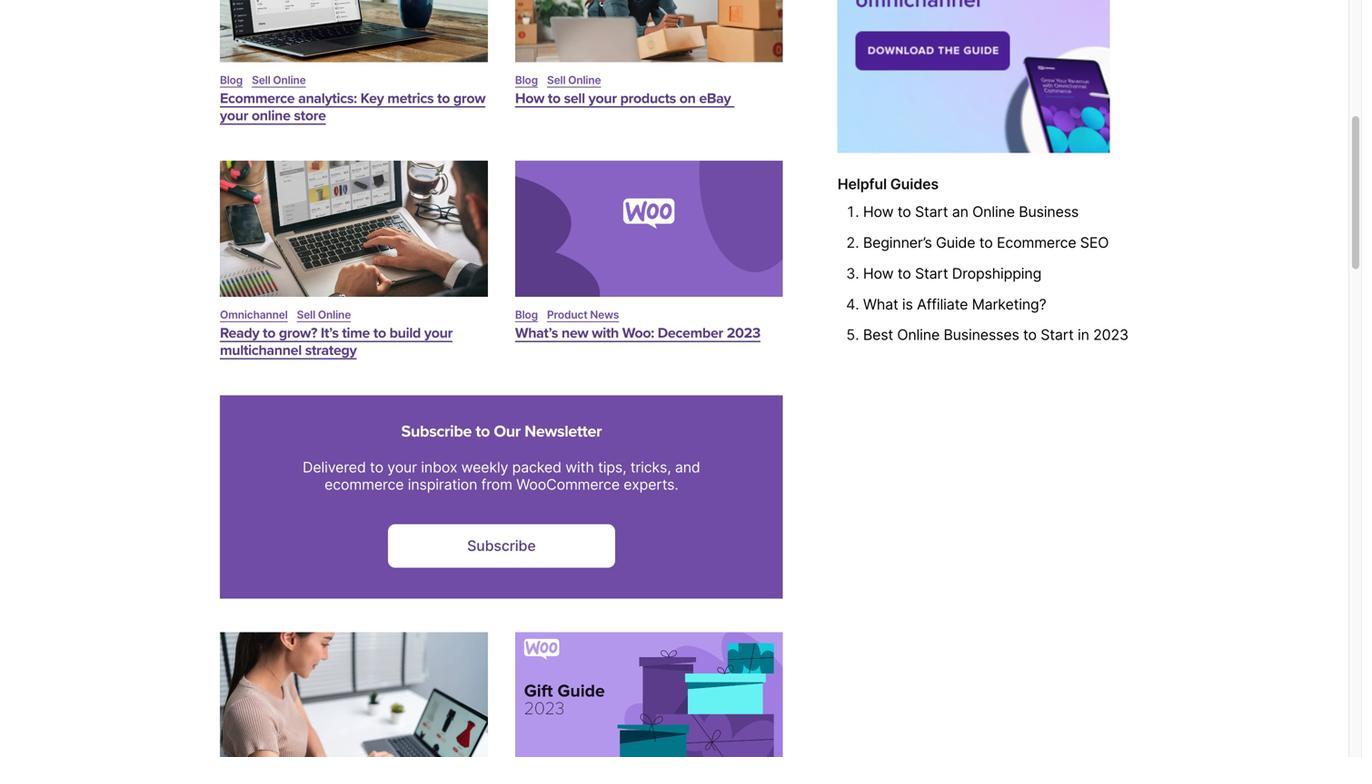 Task type: describe. For each thing, give the bounding box(es) containing it.
delivered
[[303, 459, 366, 477]]

in
[[1078, 326, 1089, 344]]

it's
[[321, 325, 339, 342]]

what is affiliate marketing?
[[863, 296, 1046, 313]]

to inside delivered to your inbox weekly packed with tips, tricks, and ecommerce inspiration from woocommerce experts.
[[370, 459, 383, 477]]

and
[[675, 459, 700, 477]]

inspiration
[[408, 476, 477, 494]]

inbox
[[421, 459, 457, 477]]

ready to grow? it's time to build your multichannel strategy link
[[220, 325, 453, 359]]

1 horizontal spatial start
[[1041, 326, 1074, 344]]

tips,
[[598, 459, 626, 477]]

marketing?
[[972, 296, 1046, 313]]

business
[[1019, 203, 1079, 221]]

subscribe link
[[388, 525, 615, 568]]

subscribe to our newsletter
[[401, 422, 602, 442]]

analytics:
[[298, 90, 357, 107]]

ecommerce
[[324, 476, 404, 494]]

what's
[[515, 325, 558, 342]]

your inside blog sell online how to sell your products on ebay
[[589, 90, 617, 107]]

to down the omnichannel
[[263, 325, 275, 342]]

analytics as viewed on a laptop screen image
[[220, 0, 488, 62]]

sell for ready
[[297, 309, 315, 322]]

best online businesses to start in 2023 link
[[863, 326, 1129, 344]]

sell for ecommerce
[[252, 74, 270, 87]]

beginner's
[[863, 234, 932, 252]]

helpful guides
[[838, 176, 939, 193]]

t
[[943, 265, 948, 283]]

delivered to your inbox weekly packed with tips, tricks, and ecommerce inspiration from woocommerce experts.
[[303, 459, 700, 494]]

seo
[[1080, 234, 1109, 252]]

best online businesses to start in 2023
[[863, 326, 1129, 344]]

the 2023 woo holiday gift guide image
[[515, 633, 783, 758]]

blog for ecommerce analytics: key metrics to grow your online store
[[220, 74, 243, 87]]

how to start an online business
[[863, 203, 1079, 221]]

ready to grow? it's time to build your multichannel strategy image
[[220, 161, 488, 297]]

blog for what's new with woo: december 2023
[[515, 309, 538, 322]]

to down guides
[[898, 203, 911, 221]]

what's new with woo: december 2023 link
[[515, 325, 761, 342]]

is
[[902, 296, 913, 313]]

woocommerce
[[516, 476, 620, 494]]

online for ready to grow? it's time to build your multichannel strategy
[[318, 309, 351, 322]]

omnichannel
[[220, 309, 288, 322]]

affiliate
[[917, 296, 968, 313]]

experts.
[[624, 476, 678, 494]]

ecommerce analytics: key metrics to grow your online store link
[[220, 90, 485, 125]]

with inside delivered to your inbox weekly packed with tips, tricks, and ecommerce inspiration from woocommerce experts.
[[565, 459, 594, 477]]

weekly
[[461, 459, 508, 477]]

woman shopping for clothes online image
[[220, 633, 488, 758]]

how to star t dropshipping
[[863, 265, 1042, 283]]

sell online link for ecommerce
[[252, 74, 306, 87]]

an
[[952, 203, 968, 221]]

to left star at the right top
[[898, 265, 911, 283]]

subscribe for subscribe
[[467, 537, 536, 555]]

beginner's guide to ecommerce seo
[[863, 234, 1109, 252]]

to inside blog sell online how to sell your products on ebay
[[548, 90, 560, 107]]

our
[[494, 422, 521, 442]]

ready
[[220, 325, 259, 342]]

metrics
[[387, 90, 434, 107]]

sell for how
[[547, 74, 566, 87]]

what's new with woo: december 2023 image
[[515, 161, 783, 297]]

your inside "blog sell online ecommerce analytics: key metrics to grow your online store"
[[220, 107, 248, 125]]

news
[[590, 309, 619, 322]]

beginner's guide to ecommerce seo link
[[863, 234, 1109, 252]]

how for how to star t dropshipping
[[863, 265, 894, 283]]

your inside the omnichannel sell online ready to grow? it's time to build your multichannel strategy
[[424, 325, 453, 342]]

blog for how to sell your products on ebay
[[515, 74, 538, 87]]

time
[[342, 325, 370, 342]]

store
[[294, 107, 326, 125]]



Task type: vqa. For each thing, say whether or not it's contained in the screenshot.


Task type: locate. For each thing, give the bounding box(es) containing it.
to right delivered
[[370, 459, 383, 477]]

1 horizontal spatial 2023
[[1093, 326, 1129, 344]]

start left in
[[1041, 326, 1074, 344]]

sell
[[252, 74, 270, 87], [547, 74, 566, 87], [297, 309, 315, 322]]

helpful
[[838, 176, 887, 193]]

sell up online
[[252, 74, 270, 87]]

packed
[[512, 459, 561, 477]]

online down is
[[897, 326, 940, 344]]

how inside blog sell online how to sell your products on ebay
[[515, 90, 544, 107]]

blog sell online ecommerce analytics: key metrics to grow your online store
[[220, 74, 485, 125]]

star
[[915, 265, 943, 283]]

online up sell
[[568, 74, 601, 87]]

1 horizontal spatial sell
[[297, 309, 315, 322]]

0 horizontal spatial sell
[[252, 74, 270, 87]]

sell online link for ready
[[297, 309, 351, 322]]

blog product news what's new with woo: december 2023
[[515, 309, 761, 342]]

best
[[863, 326, 893, 344]]

subscribe down from at left bottom
[[467, 537, 536, 555]]

sell online link
[[252, 74, 306, 87], [547, 74, 601, 87], [297, 309, 351, 322]]

0 horizontal spatial start
[[915, 203, 948, 221]]

your right build
[[424, 325, 453, 342]]

product news link
[[547, 309, 619, 322]]

key
[[360, 90, 384, 107]]

blog inside blog sell online how to sell your products on ebay
[[515, 74, 538, 87]]

december
[[658, 325, 723, 342]]

how down helpful guides
[[863, 203, 894, 221]]

ecommerce inside "blog sell online ecommerce analytics: key metrics to grow your online store"
[[220, 90, 295, 107]]

start
[[915, 203, 948, 221], [1041, 326, 1074, 344]]

online inside "blog sell online ecommerce analytics: key metrics to grow your online store"
[[273, 74, 306, 87]]

to
[[437, 90, 450, 107], [548, 90, 560, 107], [898, 203, 911, 221], [979, 234, 993, 252], [898, 265, 911, 283], [263, 325, 275, 342], [373, 325, 386, 342], [1023, 326, 1037, 344], [476, 422, 490, 442], [370, 459, 383, 477]]

ecommerce for online
[[220, 90, 295, 107]]

how
[[515, 90, 544, 107], [863, 203, 894, 221], [863, 265, 894, 283]]

new
[[562, 325, 588, 342]]

online for how to sell your products on ebay
[[568, 74, 601, 87]]

to inside "blog sell online ecommerce analytics: key metrics to grow your online store"
[[437, 90, 450, 107]]

0 vertical spatial with
[[592, 325, 619, 342]]

newsletter
[[524, 422, 602, 442]]

sell online link up online
[[252, 74, 306, 87]]

sell online link up the it's
[[297, 309, 351, 322]]

products
[[620, 90, 676, 107]]

how to sell your products on ebay link
[[515, 90, 734, 107]]

2023 inside blog product news what's new with woo: december 2023
[[727, 325, 761, 342]]

guides
[[890, 176, 939, 193]]

with
[[592, 325, 619, 342], [565, 459, 594, 477]]

blog link for how to sell your products on ebay
[[515, 74, 538, 87]]

how to start an online business link
[[863, 203, 1079, 221]]

your right sell
[[589, 90, 617, 107]]

blog link
[[220, 74, 243, 87], [515, 74, 538, 87], [515, 309, 538, 322]]

online
[[252, 107, 290, 125]]

businesses
[[944, 326, 1019, 344]]

2 vertical spatial how
[[863, 265, 894, 283]]

blog inside blog product news what's new with woo: december 2023
[[515, 309, 538, 322]]

sell online link up sell
[[547, 74, 601, 87]]

subscribe
[[401, 422, 472, 442], [467, 537, 536, 555]]

sell up sell
[[547, 74, 566, 87]]

how for how to start an online business
[[863, 203, 894, 221]]

to left grow
[[437, 90, 450, 107]]

1 horizontal spatial ecommerce
[[997, 234, 1076, 252]]

grow?
[[279, 325, 317, 342]]

online inside the omnichannel sell online ready to grow? it's time to build your multichannel strategy
[[318, 309, 351, 322]]

how to star link
[[863, 265, 943, 283]]

0 vertical spatial subscribe
[[401, 422, 472, 442]]

ebay
[[699, 90, 731, 107]]

0 vertical spatial start
[[915, 203, 948, 221]]

your left online
[[220, 107, 248, 125]]

sell online link for how
[[547, 74, 601, 87]]

how to sell your products on ebay image
[[515, 0, 783, 62]]

with left tips,
[[565, 459, 594, 477]]

blog sell online how to sell your products on ebay
[[515, 74, 734, 107]]

blog
[[220, 74, 243, 87], [515, 74, 538, 87], [515, 309, 538, 322]]

start left an
[[915, 203, 948, 221]]

0 horizontal spatial 2023
[[727, 325, 761, 342]]

ecommerce left analytics:
[[220, 90, 295, 107]]

omnichannel sell online ready to grow? it's time to build your multichannel strategy
[[220, 309, 453, 359]]

ecommerce down business
[[997, 234, 1076, 252]]

woo:
[[622, 325, 654, 342]]

online for ecommerce analytics: key metrics to grow your online store
[[273, 74, 306, 87]]

build
[[389, 325, 421, 342]]

1 vertical spatial start
[[1041, 326, 1074, 344]]

blog link for ecommerce analytics: key metrics to grow your online store
[[220, 74, 243, 87]]

0 vertical spatial ecommerce
[[220, 90, 295, 107]]

guide
[[936, 234, 975, 252]]

1 vertical spatial subscribe
[[467, 537, 536, 555]]

multichannel
[[220, 342, 302, 359]]

1 vertical spatial with
[[565, 459, 594, 477]]

grow
[[453, 90, 485, 107]]

subscribe up inbox
[[401, 422, 472, 442]]

2023
[[727, 325, 761, 342], [1093, 326, 1129, 344]]

to right time
[[373, 325, 386, 342]]

what is affiliate marketing? link
[[863, 296, 1046, 313]]

2023 right in
[[1093, 326, 1129, 344]]

omnichannel link
[[220, 309, 288, 322]]

how left sell
[[515, 90, 544, 107]]

from
[[481, 476, 512, 494]]

ecommerce
[[220, 90, 295, 107], [997, 234, 1076, 252]]

1 vertical spatial how
[[863, 203, 894, 221]]

online up the it's
[[318, 309, 351, 322]]

with down news
[[592, 325, 619, 342]]

blog link for what's new with woo: december 2023
[[515, 309, 538, 322]]

your inside delivered to your inbox weekly packed with tips, tricks, and ecommerce inspiration from woocommerce experts.
[[387, 459, 417, 477]]

your
[[589, 90, 617, 107], [220, 107, 248, 125], [424, 325, 453, 342], [387, 459, 417, 477]]

tricks,
[[630, 459, 671, 477]]

to left our
[[476, 422, 490, 442]]

to down marketing?
[[1023, 326, 1037, 344]]

what
[[863, 296, 898, 313]]

t dropshipping link
[[943, 265, 1042, 283]]

to left sell
[[548, 90, 560, 107]]

sell
[[564, 90, 585, 107]]

0 vertical spatial how
[[515, 90, 544, 107]]

subscribe for subscribe to our newsletter
[[401, 422, 472, 442]]

product
[[547, 309, 588, 322]]

dropshipping
[[952, 265, 1042, 283]]

online
[[273, 74, 306, 87], [568, 74, 601, 87], [972, 203, 1015, 221], [318, 309, 351, 322], [897, 326, 940, 344]]

blog inside "blog sell online ecommerce analytics: key metrics to grow your online store"
[[220, 74, 243, 87]]

strategy
[[305, 342, 357, 359]]

your left inbox
[[387, 459, 417, 477]]

2023 right december
[[727, 325, 761, 342]]

1 vertical spatial ecommerce
[[997, 234, 1076, 252]]

online up online
[[273, 74, 306, 87]]

with inside blog product news what's new with woo: december 2023
[[592, 325, 619, 342]]

sell inside "blog sell online ecommerce analytics: key metrics to grow your online store"
[[252, 74, 270, 87]]

2 horizontal spatial sell
[[547, 74, 566, 87]]

ecommerce for to
[[997, 234, 1076, 252]]

sell inside blog sell online how to sell your products on ebay
[[547, 74, 566, 87]]

0 horizontal spatial ecommerce
[[220, 90, 295, 107]]

to right guide
[[979, 234, 993, 252]]

online up beginner's guide to ecommerce seo link
[[972, 203, 1015, 221]]

how up what
[[863, 265, 894, 283]]

sell inside the omnichannel sell online ready to grow? it's time to build your multichannel strategy
[[297, 309, 315, 322]]

on
[[679, 90, 696, 107]]

sell up grow?
[[297, 309, 315, 322]]

online inside blog sell online how to sell your products on ebay
[[568, 74, 601, 87]]



